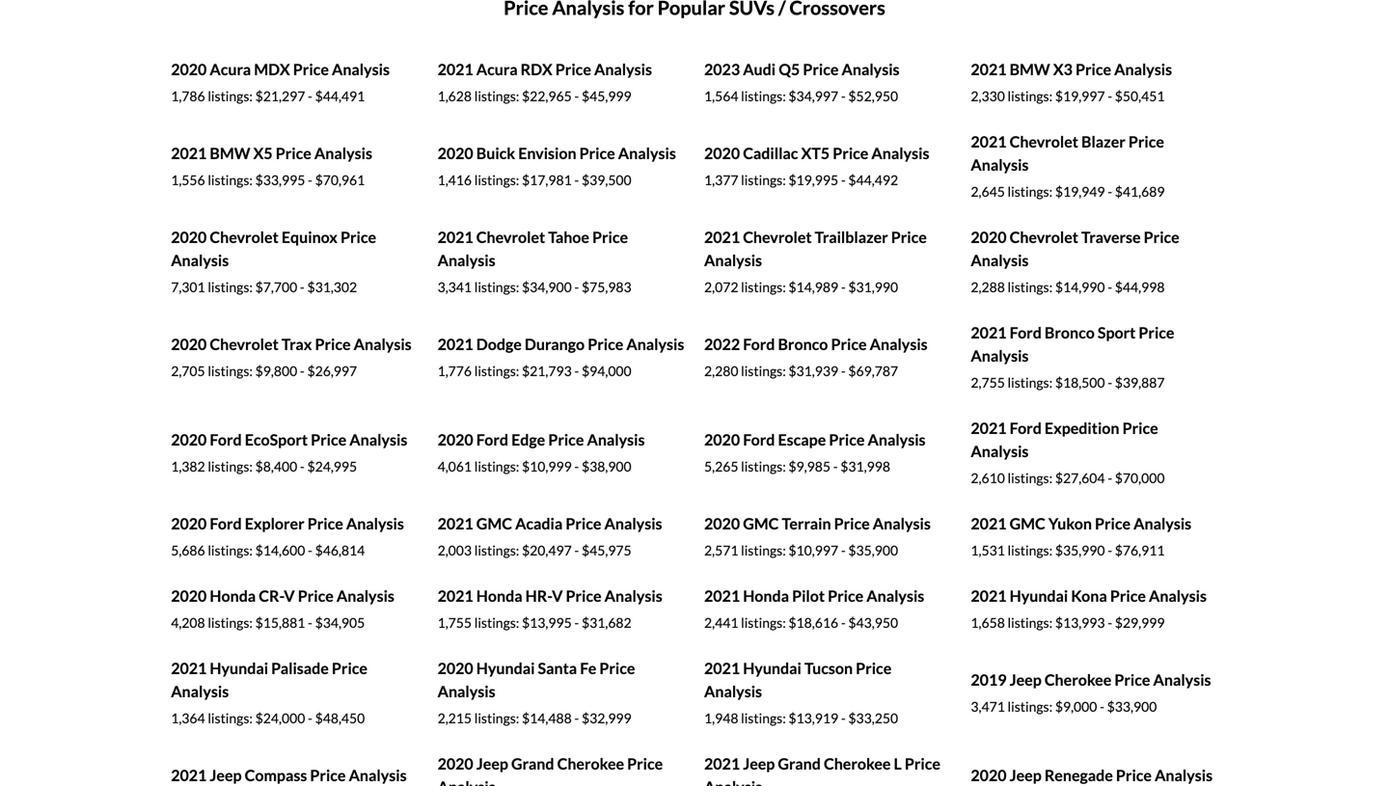 Task type: vqa. For each thing, say whether or not it's contained in the screenshot.
'Tha...'
no



Task type: describe. For each thing, give the bounding box(es) containing it.
analysis for 2020 chevrolet traverse price analysis
[[971, 251, 1029, 270]]

listings: for 2020 gmc terrain price analysis
[[741, 543, 786, 559]]

$21,793
[[522, 363, 572, 379]]

2021 chevrolet tahoe price analysis link
[[438, 228, 628, 270]]

- inside 2021 honda hr-v price analysis 1,755 listings: $13,995 - $31,682
[[575, 615, 579, 631]]

ford for analysis
[[1010, 323, 1042, 342]]

2019
[[971, 671, 1007, 690]]

2020 gmc terrain price analysis 2,571 listings: $10,997 - $35,900
[[704, 515, 931, 559]]

price for 2021 chevrolet blazer price analysis
[[1129, 132, 1165, 151]]

price right renegade
[[1116, 766, 1152, 785]]

2020 jeep grand cherokee price analysis link
[[438, 755, 663, 786]]

jeep for 2019 jeep cherokee price analysis 3,471 listings: $9,000 - $33,900
[[1010, 671, 1042, 690]]

analysis for 2020 ford ecosport price analysis
[[350, 431, 408, 449]]

analysis inside 2021 honda hr-v price analysis 1,755 listings: $13,995 - $31,682
[[605, 587, 663, 606]]

2021 acura rdx price analysis link
[[438, 60, 652, 79]]

2020 hyundai santa fe price analysis link
[[438, 659, 635, 701]]

2020 for 2020 cadillac xt5 price analysis
[[704, 144, 740, 163]]

terrain
[[782, 515, 831, 533]]

listings: for 2020 chevrolet traverse price analysis
[[1008, 279, 1053, 295]]

2021 bmw x5 price analysis 1,556 listings: $33,995 - $70,961
[[171, 144, 372, 188]]

analysis for 2021 hyundai tucson price analysis
[[704, 682, 762, 701]]

$19,949
[[1055, 184, 1105, 200]]

listings: for 2021 honda pilot price analysis
[[741, 615, 786, 631]]

honda for cr-
[[210, 587, 256, 606]]

price for 2021 chevrolet trailblazer price analysis
[[891, 228, 927, 247]]

- for 2021 bmw x3 price analysis
[[1108, 88, 1113, 104]]

2,330
[[971, 88, 1005, 104]]

analysis for 2020 ford escape price analysis
[[868, 431, 926, 449]]

tahoe
[[548, 228, 590, 247]]

2020 chevrolet traverse price analysis link
[[971, 228, 1180, 270]]

listings: inside 2021 honda hr-v price analysis 1,755 listings: $13,995 - $31,682
[[475, 615, 519, 631]]

price inside 2021 jeep grand cherokee l price analysis
[[905, 755, 941, 774]]

listings: for 2021 hyundai tucson price analysis
[[741, 710, 786, 727]]

2021 for 2021 bmw x3 price analysis
[[971, 60, 1007, 79]]

analysis for 2021 ford expedition price analysis
[[971, 442, 1029, 461]]

2020 for 2020 ford escape price analysis
[[704, 431, 740, 449]]

2020 down 3,471
[[971, 766, 1007, 785]]

2020 for 2020 chevrolet traverse price analysis
[[971, 228, 1007, 247]]

$15,881
[[255, 615, 305, 631]]

2020 chevrolet trax price analysis 2,705 listings: $9,800 - $26,997
[[171, 335, 412, 379]]

- for 2020 acura mdx price analysis
[[308, 88, 313, 104]]

price for 2021 hyundai kona price analysis
[[1110, 587, 1146, 606]]

2020 chevrolet traverse price analysis 2,288 listings: $14,990 - $44,998
[[971, 228, 1180, 295]]

2021 hyundai kona price analysis link
[[971, 587, 1207, 606]]

2020 inside 2020 jeep grand cherokee price analysis
[[438, 755, 474, 774]]

1,755
[[438, 615, 472, 631]]

yukon
[[1049, 515, 1092, 533]]

honda for hr-
[[476, 587, 523, 606]]

price for 2021 acura rdx price analysis
[[556, 60, 591, 79]]

2021 jeep grand cherokee l price analysis
[[704, 755, 941, 786]]

acura for 2021
[[476, 60, 518, 79]]

analysis for 2021 chevrolet blazer price analysis
[[971, 156, 1029, 174]]

$14,989
[[789, 279, 839, 295]]

l
[[894, 755, 902, 774]]

2020 ford escape price analysis 5,265 listings: $9,985 - $31,998
[[704, 431, 926, 475]]

2,705
[[171, 363, 205, 379]]

price for 2020 chevrolet equinox price analysis
[[341, 228, 376, 247]]

$46,814
[[315, 543, 365, 559]]

listings: for 2020 chevrolet equinox price analysis
[[208, 279, 253, 295]]

hr-
[[526, 587, 552, 606]]

- for 2021 acura rdx price analysis
[[575, 88, 579, 104]]

$69,787
[[849, 363, 898, 379]]

price for 2020 acura mdx price analysis
[[293, 60, 329, 79]]

listings: for 2019 jeep cherokee price analysis
[[1008, 699, 1053, 715]]

2021 chevrolet blazer price analysis link
[[971, 132, 1165, 174]]

2,645
[[971, 184, 1005, 200]]

jeep for 2020 jeep grand cherokee price analysis
[[476, 755, 508, 774]]

$9,985
[[789, 459, 831, 475]]

cr-
[[259, 587, 284, 606]]

2,280
[[704, 363, 739, 379]]

listings: for 2020 cadillac xt5 price analysis
[[741, 172, 786, 188]]

$31,990
[[849, 279, 898, 295]]

ford for 5,686
[[210, 515, 242, 533]]

- for 2021 hyundai kona price analysis
[[1108, 615, 1113, 631]]

v for hr-
[[552, 587, 563, 606]]

2020 for 2020 ford ecosport price analysis
[[171, 431, 207, 449]]

price inside 2020 jeep grand cherokee price analysis
[[627, 755, 663, 774]]

durango
[[525, 335, 585, 354]]

- for 2020 gmc terrain price analysis
[[841, 543, 846, 559]]

2020 gmc terrain price analysis link
[[704, 515, 931, 533]]

$14,600
[[255, 543, 305, 559]]

cherokee for 2021 jeep grand cherokee l price analysis
[[824, 755, 891, 774]]

rdx
[[521, 60, 553, 79]]

price for 2019 jeep cherokee price analysis
[[1115, 671, 1151, 690]]

2021 bmw x5 price analysis link
[[171, 144, 372, 163]]

2020 ford explorer price analysis 5,686 listings: $14,600 - $46,814
[[171, 515, 404, 559]]

price for 2021 chevrolet tahoe price analysis
[[592, 228, 628, 247]]

q5
[[779, 60, 800, 79]]

price for 2022 ford bronco price analysis
[[831, 335, 867, 354]]

2020 ford explorer price analysis link
[[171, 515, 404, 533]]

cherokee for 2020 jeep grand cherokee price analysis
[[557, 755, 624, 774]]

$9,000
[[1055, 699, 1098, 715]]

2020 chevrolet equinox price analysis 7,301 listings: $7,700 - $31,302
[[171, 228, 376, 295]]

$26,997
[[307, 363, 357, 379]]

2020 acura mdx price analysis 1,786 listings: $21,297 - $44,491
[[171, 60, 390, 104]]

analysis for 2020 ford explorer price analysis
[[346, 515, 404, 533]]

analysis inside 2021 ford bronco sport price analysis 2,755 listings: $18,500 - $39,887
[[971, 347, 1029, 365]]

price right compass
[[310, 766, 346, 785]]

5,686
[[171, 543, 205, 559]]

listings: for 2020 ford ecosport price analysis
[[208, 459, 253, 475]]

listings: for 2020 buick envision price analysis
[[475, 172, 519, 188]]

- inside 2020 hyundai santa fe price analysis 2,215 listings: $14,488 - $32,999
[[575, 710, 579, 727]]

2023
[[704, 60, 740, 79]]

$31,998
[[841, 459, 891, 475]]

analysis for 2020 chevrolet equinox price analysis
[[171, 251, 229, 270]]

dodge
[[476, 335, 522, 354]]

$38,900
[[582, 459, 632, 475]]

$14,990
[[1055, 279, 1105, 295]]

3,341
[[438, 279, 472, 295]]

4,208
[[171, 615, 205, 631]]

hyundai for palisade
[[210, 659, 268, 678]]

listings: for 2021 ford expedition price analysis
[[1008, 470, 1053, 487]]

2021 hyundai palisade price analysis 1,364 listings: $24,000 - $48,450
[[171, 659, 368, 727]]

listings: for 2021 hyundai kona price analysis
[[1008, 615, 1053, 631]]

ford for 2,610
[[1010, 419, 1042, 438]]

2020 for 2020 honda cr-v price analysis
[[171, 587, 207, 606]]

listings: for 2021 chevrolet trailblazer price analysis
[[741, 279, 786, 295]]

2021 for 2021 chevrolet tahoe price analysis
[[438, 228, 474, 247]]

1,628
[[438, 88, 472, 104]]

price inside 2020 hyundai santa fe price analysis 2,215 listings: $14,488 - $32,999
[[600, 659, 635, 678]]

- for 2020 ford ecosport price analysis
[[300, 459, 305, 475]]

chevrolet for equinox
[[210, 228, 279, 247]]

2020 cadillac xt5 price analysis 1,377 listings: $19,995 - $44,492
[[704, 144, 930, 188]]

- for 2021 ford expedition price analysis
[[1108, 470, 1113, 487]]

listings: for 2021 gmc acadia price analysis
[[475, 543, 519, 559]]

2019 jeep cherokee price analysis 3,471 listings: $9,000 - $33,900
[[971, 671, 1212, 715]]

price for 2020 ford escape price analysis
[[829, 431, 865, 449]]

2021 for 2021 gmc acadia price analysis
[[438, 515, 474, 533]]

analysis inside 2020 hyundai santa fe price analysis 2,215 listings: $14,488 - $32,999
[[438, 682, 496, 701]]

price for 2023 audi q5 price analysis
[[803, 60, 839, 79]]

2022
[[704, 335, 740, 354]]

price inside 2021 ford bronco sport price analysis 2,755 listings: $18,500 - $39,887
[[1139, 323, 1175, 342]]

$70,000
[[1115, 470, 1165, 487]]

7,301
[[171, 279, 205, 295]]

price for 2021 ford expedition price analysis
[[1123, 419, 1159, 438]]

- for 2020 ford escape price analysis
[[833, 459, 838, 475]]

listings: inside 2021 ford bronco sport price analysis 2,755 listings: $18,500 - $39,887
[[1008, 375, 1053, 391]]

listings: for 2020 chevrolet trax price analysis
[[208, 363, 253, 379]]

$31,939
[[789, 363, 839, 379]]

2021 hyundai kona price analysis 1,658 listings: $13,993 - $29,999
[[971, 587, 1207, 631]]

analysis for 2021 bmw x5 price analysis
[[314, 144, 372, 163]]

listings: for 2020 ford escape price analysis
[[741, 459, 786, 475]]

- inside 2021 ford bronco sport price analysis 2,755 listings: $18,500 - $39,887
[[1108, 375, 1113, 391]]

price for 2020 ford explorer price analysis
[[308, 515, 343, 533]]

2021 jeep compass price analysis link
[[171, 766, 407, 785]]

2020 for 2020 chevrolet trax price analysis
[[171, 335, 207, 354]]

2022 ford bronco price analysis 2,280 listings: $31,939 - $69,787
[[704, 335, 928, 379]]

analysis down $33,900
[[1155, 766, 1213, 785]]

2020 for 2020 acura mdx price analysis
[[171, 60, 207, 79]]

explorer
[[245, 515, 305, 533]]

analysis for 2020 buick envision price analysis
[[618, 144, 676, 163]]

listings: for 2020 ford edge price analysis
[[475, 459, 519, 475]]

price inside 2021 honda hr-v price analysis 1,755 listings: $13,995 - $31,682
[[566, 587, 602, 606]]

2020 cadillac xt5 price analysis link
[[704, 144, 930, 163]]

- for 2022 ford bronco price analysis
[[841, 363, 846, 379]]

$94,000
[[582, 363, 632, 379]]

$24,995
[[307, 459, 357, 475]]

compass
[[245, 766, 307, 785]]

4,061
[[438, 459, 472, 475]]

$20,497
[[522, 543, 572, 559]]

2021 dodge durango price analysis link
[[438, 335, 684, 354]]

2021 for 2021 chevrolet trailblazer price analysis
[[704, 228, 740, 247]]

2020 for 2020 ford explorer price analysis
[[171, 515, 207, 533]]

analysis inside 2020 honda cr-v price analysis 4,208 listings: $15,881 - $34,905
[[337, 587, 395, 606]]

mdx
[[254, 60, 290, 79]]

fe
[[580, 659, 597, 678]]

analysis inside 2020 jeep grand cherokee price analysis
[[438, 778, 496, 786]]

- for 2021 gmc acadia price analysis
[[575, 543, 579, 559]]

2021 jeep compass price analysis
[[171, 766, 407, 785]]

price inside 2020 honda cr-v price analysis 4,208 listings: $15,881 - $34,905
[[298, 587, 334, 606]]

listings: for 2021 hyundai palisade price analysis
[[208, 710, 253, 727]]

2021 ford expedition price analysis link
[[971, 419, 1159, 461]]

$39,500
[[582, 172, 632, 188]]

2020 ford edge price analysis 4,061 listings: $10,999 - $38,900
[[438, 431, 645, 475]]

$76,911
[[1115, 543, 1165, 559]]

analysis down $48,450
[[349, 766, 407, 785]]

2021 inside 2021 jeep grand cherokee l price analysis
[[704, 755, 740, 774]]

listings: inside 2020 hyundai santa fe price analysis 2,215 listings: $14,488 - $32,999
[[475, 710, 519, 727]]

analysis inside 2021 jeep grand cherokee l price analysis
[[704, 778, 762, 786]]

- inside 2020 honda cr-v price analysis 4,208 listings: $15,881 - $34,905
[[308, 615, 313, 631]]

1,564
[[704, 88, 739, 104]]

$19,997
[[1055, 88, 1105, 104]]

2020 for 2020 buick envision price analysis
[[438, 144, 474, 163]]



Task type: locate. For each thing, give the bounding box(es) containing it.
price right blazer
[[1129, 132, 1165, 151]]

analysis inside "2020 ford ecosport price analysis 1,382 listings: $8,400 - $24,995"
[[350, 431, 408, 449]]

analysis inside 2022 ford bronco price analysis 2,280 listings: $31,939 - $69,787
[[870, 335, 928, 354]]

2020 acura mdx price analysis link
[[171, 60, 390, 79]]

listings: down audi
[[741, 88, 786, 104]]

jeep for 2021 jeep compass price analysis
[[210, 766, 242, 785]]

price inside 2021 ford expedition price analysis 2,610 listings: $27,604 - $70,000
[[1123, 419, 1159, 438]]

- for 2021 chevrolet blazer price analysis
[[1108, 184, 1113, 200]]

- left $70,000
[[1108, 470, 1113, 487]]

1 honda from the left
[[210, 587, 256, 606]]

hyundai for tucson
[[743, 659, 802, 678]]

listings: right 1,364
[[208, 710, 253, 727]]

jeep inside 2020 jeep grand cherokee price analysis
[[476, 755, 508, 774]]

analysis for 2022 ford bronco price analysis
[[870, 335, 928, 354]]

listings: inside '2023 audi q5 price analysis 1,564 listings: $34,997 - $52,950'
[[741, 88, 786, 104]]

2020 inside 2020 chevrolet trax price analysis 2,705 listings: $9,800 - $26,997
[[171, 335, 207, 354]]

- right $22,965
[[575, 88, 579, 104]]

- for 2020 chevrolet trax price analysis
[[300, 363, 305, 379]]

1 gmc from the left
[[476, 515, 512, 533]]

price down the $41,689
[[1144, 228, 1180, 247]]

listings: inside 2021 hyundai kona price analysis 1,658 listings: $13,993 - $29,999
[[1008, 615, 1053, 631]]

2021 for 2021 hyundai palisade price analysis
[[171, 659, 207, 678]]

analysis inside 2021 ford expedition price analysis 2,610 listings: $27,604 - $70,000
[[971, 442, 1029, 461]]

acura for 2020
[[210, 60, 251, 79]]

ford inside 2020 ford explorer price analysis 5,686 listings: $14,600 - $46,814
[[210, 515, 242, 533]]

- inside 2021 acura rdx price analysis 1,628 listings: $22,965 - $45,999
[[575, 88, 579, 104]]

bmw for x5
[[210, 144, 250, 163]]

2020 up 4,208
[[171, 587, 207, 606]]

analysis up the 7,301
[[171, 251, 229, 270]]

ford for 2,280
[[743, 335, 775, 354]]

x5
[[253, 144, 273, 163]]

0 horizontal spatial honda
[[210, 587, 256, 606]]

listings: inside '2021 gmc acadia price analysis 2,003 listings: $20,497 - $45,975'
[[475, 543, 519, 559]]

2021 chevrolet blazer price analysis 2,645 listings: $19,949 - $41,689
[[971, 132, 1165, 200]]

$39,887
[[1115, 375, 1165, 391]]

price inside '2023 audi q5 price analysis 1,564 listings: $34,997 - $52,950'
[[803, 60, 839, 79]]

analysis up $34,905
[[337, 587, 395, 606]]

analysis inside 2019 jeep cherokee price analysis 3,471 listings: $9,000 - $33,900
[[1154, 671, 1212, 690]]

bronco
[[1045, 323, 1095, 342], [778, 335, 828, 354]]

analysis inside 2021 bmw x5 price analysis 1,556 listings: $33,995 - $70,961
[[314, 144, 372, 163]]

bronco down $14,990
[[1045, 323, 1095, 342]]

trax
[[282, 335, 312, 354]]

chevrolet inside 2020 chevrolet trax price analysis 2,705 listings: $9,800 - $26,997
[[210, 335, 279, 354]]

2021 up 1,556
[[171, 144, 207, 163]]

listings: right 2,072
[[741, 279, 786, 295]]

price up $26,997
[[315, 335, 351, 354]]

$32,999
[[582, 710, 632, 727]]

chevrolet inside 2021 chevrolet tahoe price analysis 3,341 listings: $34,900 - $75,983
[[476, 228, 545, 247]]

2 horizontal spatial gmc
[[1010, 515, 1046, 533]]

listings: right the 7,301
[[208, 279, 253, 295]]

2,571
[[704, 543, 739, 559]]

v inside 2021 honda hr-v price analysis 1,755 listings: $13,995 - $31,682
[[552, 587, 563, 606]]

listings:
[[208, 88, 253, 104], [475, 88, 519, 104], [741, 88, 786, 104], [1008, 88, 1053, 104], [208, 172, 253, 188], [475, 172, 519, 188], [741, 172, 786, 188], [1008, 184, 1053, 200], [208, 279, 253, 295], [475, 279, 519, 295], [741, 279, 786, 295], [1008, 279, 1053, 295], [208, 363, 253, 379], [475, 363, 519, 379], [741, 363, 786, 379], [1008, 375, 1053, 391], [208, 459, 253, 475], [475, 459, 519, 475], [741, 459, 786, 475], [1008, 470, 1053, 487], [208, 543, 253, 559], [475, 543, 519, 559], [741, 543, 786, 559], [1008, 543, 1053, 559], [208, 615, 253, 631], [475, 615, 519, 631], [741, 615, 786, 631], [1008, 615, 1053, 631], [1008, 699, 1053, 715], [208, 710, 253, 727], [475, 710, 519, 727], [741, 710, 786, 727]]

bmw for x3
[[1010, 60, 1050, 79]]

listings: inside 2020 buick envision price analysis 1,416 listings: $17,981 - $39,500
[[475, 172, 519, 188]]

listings: down cadillac
[[741, 172, 786, 188]]

price right equinox
[[341, 228, 376, 247]]

price inside 2021 honda pilot price analysis 2,441 listings: $18,616 - $43,950
[[828, 587, 864, 606]]

0 horizontal spatial v
[[284, 587, 295, 606]]

2021 down 1,948
[[704, 755, 740, 774]]

1 horizontal spatial grand
[[778, 755, 821, 774]]

2 acura from the left
[[476, 60, 518, 79]]

analysis up 2,610
[[971, 442, 1029, 461]]

2021 dodge durango price analysis 1,776 listings: $21,793 - $94,000
[[438, 335, 684, 379]]

listings: right 1,382
[[208, 459, 253, 475]]

0 horizontal spatial cherokee
[[557, 755, 624, 774]]

listings: inside 2020 gmc terrain price analysis 2,571 listings: $10,997 - $35,900
[[741, 543, 786, 559]]

jeep for 2021 jeep grand cherokee l price analysis
[[743, 755, 775, 774]]

acura left rdx
[[476, 60, 518, 79]]

sport
[[1098, 323, 1136, 342]]

- right $14,989 at the top right
[[841, 279, 846, 295]]

price inside 2020 gmc terrain price analysis 2,571 listings: $10,997 - $35,900
[[834, 515, 870, 533]]

chevrolet
[[1010, 132, 1079, 151], [210, 228, 279, 247], [476, 228, 545, 247], [743, 228, 812, 247], [1010, 228, 1079, 247], [210, 335, 279, 354]]

buick
[[476, 144, 515, 163]]

- inside 2021 honda pilot price analysis 2,441 listings: $18,616 - $43,950
[[841, 615, 846, 631]]

price up $31,682
[[566, 587, 602, 606]]

listings: down buick
[[475, 172, 519, 188]]

cherokee inside 2019 jeep cherokee price analysis 3,471 listings: $9,000 - $33,900
[[1045, 671, 1112, 690]]

santa
[[538, 659, 577, 678]]

gmc for acadia
[[476, 515, 512, 533]]

analysis up $46,814
[[346, 515, 404, 533]]

analysis up $26,997
[[354, 335, 412, 354]]

acura inside 2020 acura mdx price analysis 1,786 listings: $21,297 - $44,491
[[210, 60, 251, 79]]

chevrolet inside the 2021 chevrolet blazer price analysis 2,645 listings: $19,949 - $41,689
[[1010, 132, 1079, 151]]

- right $33,995
[[308, 172, 313, 188]]

listings: right 1,786
[[208, 88, 253, 104]]

analysis up 1,948
[[704, 682, 762, 701]]

2020 down 2,215
[[438, 755, 474, 774]]

grand inside 2020 jeep grand cherokee price analysis
[[511, 755, 554, 774]]

3 gmc from the left
[[1010, 515, 1046, 533]]

- right $7,700
[[300, 279, 305, 295]]

trailblazer
[[815, 228, 888, 247]]

analysis up $44,491
[[332, 60, 390, 79]]

1 horizontal spatial cherokee
[[824, 755, 891, 774]]

listings: right 1,658 on the right of the page
[[1008, 615, 1053, 631]]

$35,900
[[849, 543, 898, 559]]

price up $44,492
[[833, 144, 869, 163]]

bronco for price
[[778, 335, 828, 354]]

2021 down 2,755
[[971, 419, 1007, 438]]

2020 inside 2020 chevrolet traverse price analysis 2,288 listings: $14,990 - $44,998
[[971, 228, 1007, 247]]

price inside 2021 hyundai palisade price analysis 1,364 listings: $24,000 - $48,450
[[332, 659, 368, 678]]

2 horizontal spatial honda
[[743, 587, 789, 606]]

bronco up '$31,939' at right top
[[778, 335, 828, 354]]

hyundai left santa
[[476, 659, 535, 678]]

jeep for 2020 jeep renegade price analysis
[[1010, 766, 1042, 785]]

2021 inside 2021 bmw x3 price analysis 2,330 listings: $19,997 - $50,451
[[971, 60, 1007, 79]]

analysis for 2021 chevrolet tahoe price analysis
[[438, 251, 496, 270]]

2020 honda cr-v price analysis link
[[171, 587, 395, 606]]

2021 for 2021 hyundai tucson price analysis
[[704, 659, 740, 678]]

2020 chevrolet trax price analysis link
[[171, 335, 412, 354]]

2020 up 2,705
[[171, 335, 207, 354]]

jeep down 2021 hyundai tucson price analysis 1,948 listings: $13,919 - $33,250
[[743, 755, 775, 774]]

grand inside 2021 jeep grand cherokee l price analysis
[[778, 755, 821, 774]]

analysis for 2020 chevrolet trax price analysis
[[354, 335, 412, 354]]

2021 bmw x3 price analysis link
[[971, 60, 1173, 79]]

grand
[[511, 755, 554, 774], [778, 755, 821, 774]]

1 vertical spatial bmw
[[210, 144, 250, 163]]

listings: right 2,705
[[208, 363, 253, 379]]

- inside 2020 gmc terrain price analysis 2,571 listings: $10,997 - $35,900
[[841, 543, 846, 559]]

1,531
[[971, 543, 1005, 559]]

2021 down "2,330"
[[971, 132, 1007, 151]]

- right "$20,497" at the left bottom of the page
[[575, 543, 579, 559]]

2021 inside '2021 gmc acadia price analysis 2,003 listings: $20,497 - $45,975'
[[438, 515, 474, 533]]

2020 inside 2020 hyundai santa fe price analysis 2,215 listings: $14,488 - $32,999
[[438, 659, 474, 678]]

cherokee inside 2021 jeep grand cherokee l price analysis
[[824, 755, 891, 774]]

2021
[[438, 60, 474, 79], [971, 60, 1007, 79], [971, 132, 1007, 151], [171, 144, 207, 163], [438, 228, 474, 247], [704, 228, 740, 247], [971, 323, 1007, 342], [438, 335, 474, 354], [971, 419, 1007, 438], [438, 515, 474, 533], [971, 515, 1007, 533], [438, 587, 474, 606], [704, 587, 740, 606], [971, 587, 1007, 606], [171, 659, 207, 678], [704, 659, 740, 678], [704, 755, 740, 774], [171, 766, 207, 785]]

2021 for 2021 gmc yukon price analysis
[[971, 515, 1007, 533]]

- right the $8,400
[[300, 459, 305, 475]]

$44,491
[[315, 88, 365, 104]]

v up $15,881
[[284, 587, 295, 606]]

$21,297
[[255, 88, 305, 104]]

analysis inside '2023 audi q5 price analysis 1,564 listings: $34,997 - $52,950'
[[842, 60, 900, 79]]

price for 2021 dodge durango price analysis
[[588, 335, 624, 354]]

v for cr-
[[284, 587, 295, 606]]

listings: for 2021 acura rdx price analysis
[[475, 88, 519, 104]]

analysis up $70,961
[[314, 144, 372, 163]]

- right $15,881
[[308, 615, 313, 631]]

2021 up the 1,776
[[438, 335, 474, 354]]

analysis
[[332, 60, 390, 79], [594, 60, 652, 79], [842, 60, 900, 79], [1115, 60, 1173, 79], [314, 144, 372, 163], [618, 144, 676, 163], [872, 144, 930, 163], [971, 156, 1029, 174], [171, 251, 229, 270], [438, 251, 496, 270], [704, 251, 762, 270], [971, 251, 1029, 270], [354, 335, 412, 354], [627, 335, 684, 354], [870, 335, 928, 354], [971, 347, 1029, 365], [350, 431, 408, 449], [587, 431, 645, 449], [868, 431, 926, 449], [971, 442, 1029, 461], [346, 515, 404, 533], [605, 515, 662, 533], [873, 515, 931, 533], [1134, 515, 1192, 533], [337, 587, 395, 606], [605, 587, 663, 606], [867, 587, 925, 606], [1149, 587, 1207, 606], [1154, 671, 1212, 690], [171, 682, 229, 701], [438, 682, 496, 701], [704, 682, 762, 701], [349, 766, 407, 785], [1155, 766, 1213, 785], [438, 778, 496, 786], [704, 778, 762, 786]]

expedition
[[1045, 419, 1120, 438]]

hyundai inside 2020 hyundai santa fe price analysis 2,215 listings: $14,488 - $32,999
[[476, 659, 535, 678]]

analysis inside 2021 chevrolet tahoe price analysis 3,341 listings: $34,900 - $75,983
[[438, 251, 496, 270]]

listings: right 1,948
[[741, 710, 786, 727]]

analysis for 2020 ford edge price analysis
[[587, 431, 645, 449]]

2021 chevrolet trailblazer price analysis 2,072 listings: $14,989 - $31,990
[[704, 228, 927, 295]]

analysis up $31,682
[[605, 587, 663, 606]]

honda
[[210, 587, 256, 606], [476, 587, 523, 606], [743, 587, 789, 606]]

- left $76,911
[[1108, 543, 1113, 559]]

hyundai left the palisade
[[210, 659, 268, 678]]

bronco inside 2021 ford bronco sport price analysis 2,755 listings: $18,500 - $39,887
[[1045, 323, 1095, 342]]

2020 for 2020 hyundai santa fe price analysis
[[438, 659, 474, 678]]

1 horizontal spatial bmw
[[1010, 60, 1050, 79]]

edge
[[512, 431, 545, 449]]

$10,997
[[789, 543, 839, 559]]

2020 hyundai santa fe price analysis 2,215 listings: $14,488 - $32,999
[[438, 659, 635, 727]]

analysis up $24,995
[[350, 431, 408, 449]]

honda inside 2021 honda hr-v price analysis 1,755 listings: $13,995 - $31,682
[[476, 587, 523, 606]]

ford
[[1010, 323, 1042, 342], [743, 335, 775, 354], [1010, 419, 1042, 438], [210, 431, 242, 449], [476, 431, 509, 449], [743, 431, 775, 449], [210, 515, 242, 533]]

listings: inside 2020 honda cr-v price analysis 4,208 listings: $15,881 - $34,905
[[208, 615, 253, 631]]

$17,981
[[522, 172, 572, 188]]

- for 2020 chevrolet equinox price analysis
[[300, 279, 305, 295]]

listings: for 2023 audi q5 price analysis
[[741, 88, 786, 104]]

2 v from the left
[[552, 587, 563, 606]]

2 grand from the left
[[778, 755, 821, 774]]

price inside 2019 jeep cherokee price analysis 3,471 listings: $9,000 - $33,900
[[1115, 671, 1151, 690]]

ford inside 2020 ford edge price analysis 4,061 listings: $10,999 - $38,900
[[476, 431, 509, 449]]

grand for 2020
[[511, 755, 554, 774]]

0 horizontal spatial bmw
[[210, 144, 250, 163]]

3 honda from the left
[[743, 587, 789, 606]]

2020 inside "2020 ford ecosport price analysis 1,382 listings: $8,400 - $24,995"
[[171, 431, 207, 449]]

acadia
[[515, 515, 563, 533]]

chevrolet down $19,997
[[1010, 132, 1079, 151]]

$34,900
[[522, 279, 572, 295]]

$18,500
[[1055, 375, 1105, 391]]

2021 inside 2021 chevrolet tahoe price analysis 3,341 listings: $34,900 - $75,983
[[438, 228, 474, 247]]

analysis for 2021 acura rdx price analysis
[[594, 60, 652, 79]]

gmc left terrain
[[743, 515, 779, 533]]

price up $31,998
[[829, 431, 865, 449]]

2020 ford edge price analysis link
[[438, 431, 645, 449]]

analysis for 2020 acura mdx price analysis
[[332, 60, 390, 79]]

1 horizontal spatial gmc
[[743, 515, 779, 533]]

1,382
[[171, 459, 205, 475]]

- inside '2023 audi q5 price analysis 1,564 listings: $34,997 - $52,950'
[[841, 88, 846, 104]]

listings: right 1,556
[[208, 172, 253, 188]]

analysis up $29,999
[[1149, 587, 1207, 606]]

analysis inside 2020 cadillac xt5 price analysis 1,377 listings: $19,995 - $44,492
[[872, 144, 930, 163]]

analysis for 2020 cadillac xt5 price analysis
[[872, 144, 930, 163]]

listings: right 4,208
[[208, 615, 253, 631]]

price inside 2020 cadillac xt5 price analysis 1,377 listings: $19,995 - $44,492
[[833, 144, 869, 163]]

2021 down 1,364
[[171, 766, 207, 785]]

- inside 2020 ford explorer price analysis 5,686 listings: $14,600 - $46,814
[[308, 543, 313, 559]]

- right $34,997 at the right top of page
[[841, 88, 846, 104]]

0 horizontal spatial bronco
[[778, 335, 828, 354]]

3,471
[[971, 699, 1005, 715]]

0 vertical spatial bmw
[[1010, 60, 1050, 79]]

bmw left x5
[[210, 144, 250, 163]]

2021 jeep grand cherokee l price analysis link
[[704, 755, 941, 786]]

price right "tahoe"
[[592, 228, 628, 247]]

$41,689
[[1115, 184, 1165, 200]]

price up $24,995
[[311, 431, 347, 449]]

- for 2023 audi q5 price analysis
[[841, 88, 846, 104]]

bronco inside 2022 ford bronco price analysis 2,280 listings: $31,939 - $69,787
[[778, 335, 828, 354]]

0 horizontal spatial grand
[[511, 755, 554, 774]]

2021 inside 2021 hyundai tucson price analysis 1,948 listings: $13,919 - $33,250
[[704, 659, 740, 678]]

2021 inside 2021 acura rdx price analysis 1,628 listings: $22,965 - $45,999
[[438, 60, 474, 79]]

price up $19,997
[[1076, 60, 1112, 79]]

price for 2020 ford ecosport price analysis
[[311, 431, 347, 449]]

2021 down 4,208
[[171, 659, 207, 678]]

analysis inside 2020 gmc terrain price analysis 2,571 listings: $10,997 - $35,900
[[873, 515, 931, 533]]

analysis inside the 2021 chevrolet blazer price analysis 2,645 listings: $19,949 - $41,689
[[971, 156, 1029, 174]]

- inside "2021 gmc yukon price analysis 1,531 listings: $35,990 - $76,911"
[[1108, 543, 1113, 559]]

bmw inside 2021 bmw x5 price analysis 1,556 listings: $33,995 - $70,961
[[210, 144, 250, 163]]

v inside 2020 honda cr-v price analysis 4,208 listings: $15,881 - $34,905
[[284, 587, 295, 606]]

chevrolet inside 2020 chevrolet equinox price analysis 7,301 listings: $7,700 - $31,302
[[210, 228, 279, 247]]

$45,975
[[582, 543, 632, 559]]

analysis for 2021 honda pilot price analysis
[[867, 587, 925, 606]]

2020 down 2,645
[[971, 228, 1007, 247]]

listings: for 2021 dodge durango price analysis
[[475, 363, 519, 379]]

2021 honda hr-v price analysis 1,755 listings: $13,995 - $31,682
[[438, 587, 663, 631]]

analysis inside 2021 honda pilot price analysis 2,441 listings: $18,616 - $43,950
[[867, 587, 925, 606]]

listings: inside "2021 gmc yukon price analysis 1,531 listings: $35,990 - $76,911"
[[1008, 543, 1053, 559]]

listings: inside 2021 acura rdx price analysis 1,628 listings: $22,965 - $45,999
[[475, 88, 519, 104]]

$9,800
[[255, 363, 297, 379]]

2021 for 2021 ford bronco sport price analysis
[[971, 323, 1007, 342]]

analysis inside 2020 ford explorer price analysis 5,686 listings: $14,600 - $46,814
[[346, 515, 404, 533]]

gmc left yukon
[[1010, 515, 1046, 533]]

$34,997
[[789, 88, 839, 104]]

analysis up $94,000 on the left
[[627, 335, 684, 354]]

analysis up 2,072
[[704, 251, 762, 270]]

xt5
[[801, 144, 830, 163]]

2021 for 2021 dodge durango price analysis
[[438, 335, 474, 354]]

price up $76,911
[[1095, 515, 1131, 533]]

- inside 2019 jeep cherokee price analysis 3,471 listings: $9,000 - $33,900
[[1100, 699, 1105, 715]]

- inside 2021 ford expedition price analysis 2,610 listings: $27,604 - $70,000
[[1108, 470, 1113, 487]]

2021 honda hr-v price analysis link
[[438, 587, 663, 606]]

price for 2021 bmw x3 price analysis
[[1076, 60, 1112, 79]]

2021 chevrolet trailblazer price analysis link
[[704, 228, 927, 270]]

2021 up 2,441
[[704, 587, 740, 606]]

listings: inside 2021 bmw x5 price analysis 1,556 listings: $33,995 - $70,961
[[208, 172, 253, 188]]

price inside 2022 ford bronco price analysis 2,280 listings: $31,939 - $69,787
[[831, 335, 867, 354]]

price right pilot
[[828, 587, 864, 606]]

analysis inside 2020 acura mdx price analysis 1,786 listings: $21,297 - $44,491
[[332, 60, 390, 79]]

ford inside 2022 ford bronco price analysis 2,280 listings: $31,939 - $69,787
[[743, 335, 775, 354]]

0 horizontal spatial acura
[[210, 60, 251, 79]]

- for 2021 dodge durango price analysis
[[575, 363, 579, 379]]

price up $69,787
[[831, 335, 867, 354]]

price inside 2020 ford escape price analysis 5,265 listings: $9,985 - $31,998
[[829, 431, 865, 449]]

2021 down the 2,288
[[971, 323, 1007, 342]]

listings: inside 2019 jeep cherokee price analysis 3,471 listings: $9,000 - $33,900
[[1008, 699, 1053, 715]]

price for 2020 chevrolet traverse price analysis
[[1144, 228, 1180, 247]]

chevrolet for blazer
[[1010, 132, 1079, 151]]

v up $13,995
[[552, 587, 563, 606]]

listings: for 2021 chevrolet blazer price analysis
[[1008, 184, 1053, 200]]

listings: right 2,645
[[1008, 184, 1053, 200]]

2021 inside 2021 bmw x5 price analysis 1,556 listings: $33,995 - $70,961
[[171, 144, 207, 163]]

chevrolet left "tahoe"
[[476, 228, 545, 247]]

$50,451
[[1115, 88, 1165, 104]]

$13,995
[[522, 615, 572, 631]]

$13,993
[[1055, 615, 1105, 631]]

- inside 2021 hyundai palisade price analysis 1,364 listings: $24,000 - $48,450
[[308, 710, 313, 727]]

price for 2020 ford edge price analysis
[[548, 431, 584, 449]]

cadillac
[[743, 144, 798, 163]]

2021 hyundai tucson price analysis link
[[704, 659, 892, 701]]

2021 honda pilot price analysis link
[[704, 587, 925, 606]]

$31,302
[[307, 279, 357, 295]]

analysis inside 2021 dodge durango price analysis 1,776 listings: $21,793 - $94,000
[[627, 335, 684, 354]]

1 horizontal spatial acura
[[476, 60, 518, 79]]

price for 2021 hyundai palisade price analysis
[[332, 659, 368, 678]]

- for 2021 hyundai tucson price analysis
[[841, 710, 846, 727]]

price up $33,900
[[1115, 671, 1151, 690]]

traverse
[[1082, 228, 1141, 247]]

listings: right 2,755
[[1008, 375, 1053, 391]]

jeep down 2020 hyundai santa fe price analysis 2,215 listings: $14,488 - $32,999
[[476, 755, 508, 774]]

- for 2019 jeep cherokee price analysis
[[1100, 699, 1105, 715]]

2020 jeep grand cherokee price analysis
[[438, 755, 663, 786]]

2021 for 2021 bmw x5 price analysis
[[171, 144, 207, 163]]

$19,995
[[789, 172, 839, 188]]

2020 ford ecosport price analysis 1,382 listings: $8,400 - $24,995
[[171, 431, 408, 475]]

price for 2020 chevrolet trax price analysis
[[315, 335, 351, 354]]

- left $35,900
[[841, 543, 846, 559]]

price inside 2021 chevrolet trailblazer price analysis 2,072 listings: $14,989 - $31,990
[[891, 228, 927, 247]]

- for 2021 gmc yukon price analysis
[[1108, 543, 1113, 559]]

price up $34,905
[[298, 587, 334, 606]]

jeep left renegade
[[1010, 766, 1042, 785]]

2020 up the 7,301
[[171, 228, 207, 247]]

- left the $41,689
[[1108, 184, 1113, 200]]

2022 ford bronco price analysis link
[[704, 335, 928, 354]]

price inside 2021 bmw x5 price analysis 1,556 listings: $33,995 - $70,961
[[276, 144, 312, 163]]

price for 2021 bmw x5 price analysis
[[276, 144, 312, 163]]

bmw inside 2021 bmw x3 price analysis 2,330 listings: $19,997 - $50,451
[[1010, 60, 1050, 79]]

- inside 2021 hyundai tucson price analysis 1,948 listings: $13,919 - $33,250
[[841, 710, 846, 727]]

1 grand from the left
[[511, 755, 554, 774]]

$33,995
[[255, 172, 305, 188]]

hyundai for kona
[[1010, 587, 1068, 606]]

0 horizontal spatial gmc
[[476, 515, 512, 533]]

2021 gmc yukon price analysis link
[[971, 515, 1192, 533]]

1,776
[[438, 363, 472, 379]]

listings: inside 2020 ford escape price analysis 5,265 listings: $9,985 - $31,998
[[741, 459, 786, 475]]

2023 audi q5 price analysis 1,564 listings: $34,997 - $52,950
[[704, 60, 900, 104]]

ecosport
[[245, 431, 308, 449]]

analysis for 2021 gmc yukon price analysis
[[1134, 515, 1192, 533]]

analysis up 2,215
[[438, 682, 496, 701]]

2020 jeep renegade price analysis link
[[971, 766, 1213, 785]]

1 horizontal spatial v
[[552, 587, 563, 606]]

5,265
[[704, 459, 739, 475]]

analysis for 2021 chevrolet trailblazer price analysis
[[704, 251, 762, 270]]

2021 up 1,755
[[438, 587, 474, 606]]

listings: inside 2021 chevrolet trailblazer price analysis 2,072 listings: $14,989 - $31,990
[[741, 279, 786, 295]]

ford for 4,061
[[476, 431, 509, 449]]

1 horizontal spatial honda
[[476, 587, 523, 606]]

analysis inside 2020 ford escape price analysis 5,265 listings: $9,985 - $31,998
[[868, 431, 926, 449]]

analysis for 2021 hyundai palisade price analysis
[[171, 682, 229, 701]]

chevrolet for tahoe
[[476, 228, 545, 247]]

cherokee down $32,999 in the bottom of the page
[[557, 755, 624, 774]]

listings: inside 2021 ford expedition price analysis 2,610 listings: $27,604 - $70,000
[[1008, 470, 1053, 487]]

price down $34,905
[[332, 659, 368, 678]]

2021 inside 2021 hyundai palisade price analysis 1,364 listings: $24,000 - $48,450
[[171, 659, 207, 678]]

gmc for yukon
[[1010, 515, 1046, 533]]

jeep right 2019
[[1010, 671, 1042, 690]]

- right "$19,995"
[[841, 172, 846, 188]]

listings: inside the 2021 chevrolet blazer price analysis 2,645 listings: $19,949 - $41,689
[[1008, 184, 1053, 200]]

price for 2021 hyundai tucson price analysis
[[856, 659, 892, 678]]

2 honda from the left
[[476, 587, 523, 606]]

listings: inside 2020 chevrolet traverse price analysis 2,288 listings: $14,990 - $44,998
[[1008, 279, 1053, 295]]

analysis up $50,451 at the top of page
[[1115, 60, 1173, 79]]

2,441
[[704, 615, 739, 631]]

price for 2020 buick envision price analysis
[[580, 144, 615, 163]]

1 horizontal spatial bronco
[[1045, 323, 1095, 342]]

2 horizontal spatial cherokee
[[1045, 671, 1112, 690]]

listings: down dodge
[[475, 363, 519, 379]]

chevrolet for trailblazer
[[743, 228, 812, 247]]

2,003
[[438, 543, 472, 559]]

2,610
[[971, 470, 1005, 487]]

listings: for 2021 gmc yukon price analysis
[[1008, 543, 1053, 559]]

2021 hyundai tucson price analysis 1,948 listings: $13,919 - $33,250
[[704, 659, 898, 727]]

2021 chevrolet tahoe price analysis 3,341 listings: $34,900 - $75,983
[[438, 228, 632, 295]]

- for 2021 hyundai palisade price analysis
[[308, 710, 313, 727]]

1 acura from the left
[[210, 60, 251, 79]]

2,072
[[704, 279, 739, 295]]

price inside '2021 gmc acadia price analysis 2,003 listings: $20,497 - $45,975'
[[566, 515, 602, 533]]

listings: inside 2021 bmw x3 price analysis 2,330 listings: $19,997 - $50,451
[[1008, 88, 1053, 104]]

listings: inside 2021 honda pilot price analysis 2,441 listings: $18,616 - $43,950
[[741, 615, 786, 631]]

2021 inside "2021 gmc yukon price analysis 1,531 listings: $35,990 - $76,911"
[[971, 515, 1007, 533]]

listings: right "1,531"
[[1008, 543, 1053, 559]]

analysis up $76,911
[[1134, 515, 1192, 533]]

acura left mdx
[[210, 60, 251, 79]]

2020 ford escape price analysis link
[[704, 431, 926, 449]]

- for 2021 chevrolet trailblazer price analysis
[[841, 279, 846, 295]]

2021 inside 2021 honda pilot price analysis 2,441 listings: $18,616 - $43,950
[[704, 587, 740, 606]]

listings: inside "2020 ford ecosport price analysis 1,382 listings: $8,400 - $24,995"
[[208, 459, 253, 475]]

- for 2020 ford edge price analysis
[[575, 459, 579, 475]]

$34,905
[[315, 615, 365, 631]]

price right mdx
[[293, 60, 329, 79]]

analysis inside "2021 gmc yukon price analysis 1,531 listings: $35,990 - $76,911"
[[1134, 515, 1192, 533]]

1 v from the left
[[284, 587, 295, 606]]

2 gmc from the left
[[743, 515, 779, 533]]

listings: right 5,265
[[741, 459, 786, 475]]

escape
[[778, 431, 826, 449]]

2020 inside 2020 acura mdx price analysis 1,786 listings: $21,297 - $44,491
[[171, 60, 207, 79]]

1,377
[[704, 172, 739, 188]]

analysis up $31,998
[[868, 431, 926, 449]]

- left $31,682
[[575, 615, 579, 631]]

price inside 2020 acura mdx price analysis 1,786 listings: $21,297 - $44,491
[[293, 60, 329, 79]]

listings: inside 2021 hyundai palisade price analysis 1,364 listings: $24,000 - $48,450
[[208, 710, 253, 727]]

$33,900
[[1107, 699, 1157, 715]]

$44,998
[[1115, 279, 1165, 295]]

2020 buick envision price analysis link
[[438, 144, 676, 163]]

price inside 2021 acura rdx price analysis 1,628 listings: $22,965 - $45,999
[[556, 60, 591, 79]]



